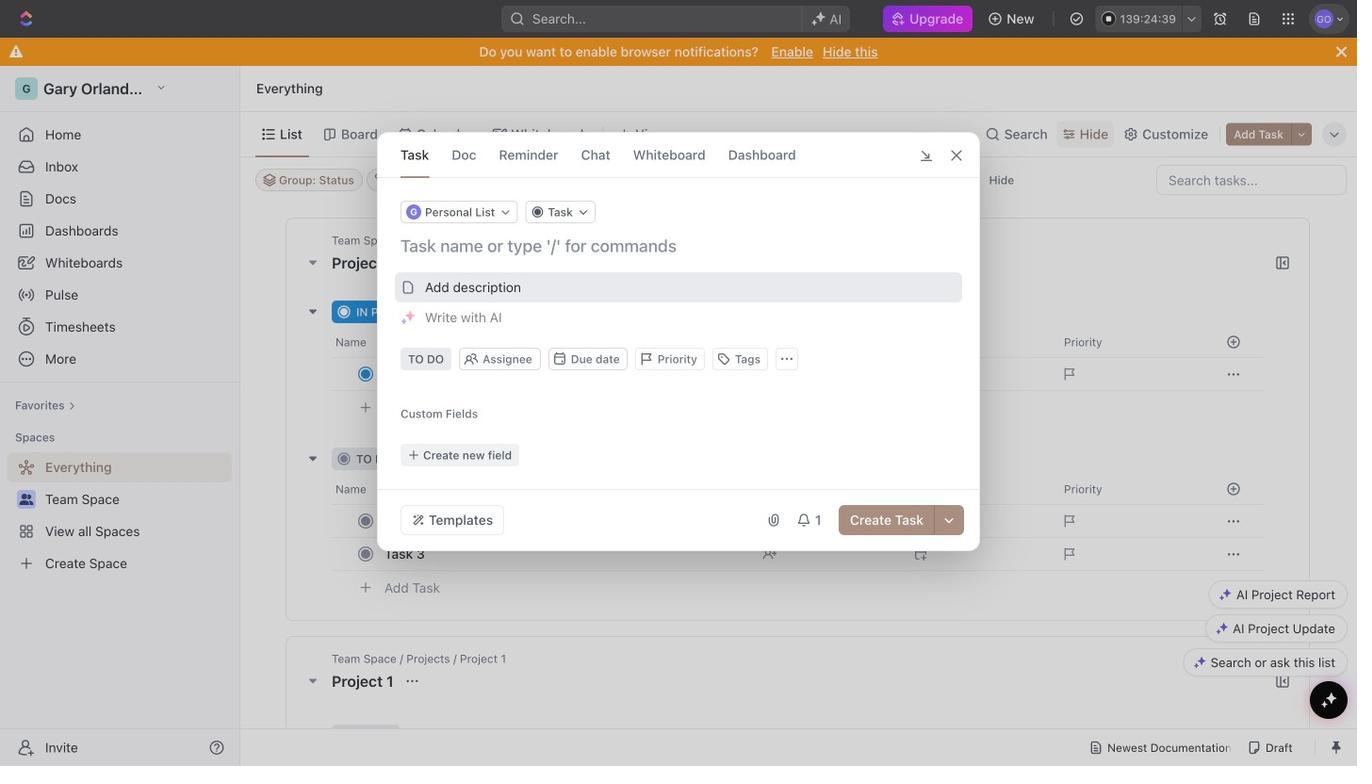 Task type: vqa. For each thing, say whether or not it's contained in the screenshot.
priority
no



Task type: describe. For each thing, give the bounding box(es) containing it.
Task name or type '/' for commands text field
[[401, 235, 960, 257]]

sidebar navigation
[[0, 66, 240, 766]]



Task type: locate. For each thing, give the bounding box(es) containing it.
dialog
[[377, 132, 980, 551]]

tree inside sidebar navigation
[[8, 452, 232, 579]]

Search tasks... text field
[[1157, 166, 1346, 194]]

tree
[[8, 452, 232, 579]]



